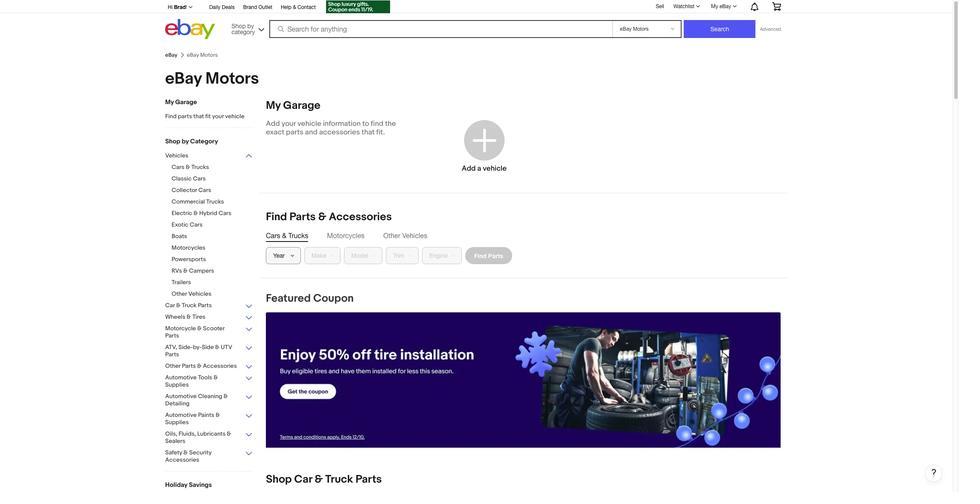 Task type: describe. For each thing, give the bounding box(es) containing it.
deals
[[222, 4, 235, 10]]

get the coupon image
[[326, 0, 390, 13]]

find parts & accessories
[[266, 211, 392, 224]]

find parts button
[[466, 247, 513, 264]]

account navigation
[[163, 0, 788, 15]]

paints
[[198, 412, 215, 419]]

ebay for ebay
[[165, 52, 178, 59]]

classic
[[172, 175, 192, 182]]

vehicles button
[[165, 152, 253, 160]]

sealers
[[165, 438, 186, 445]]

2 vertical spatial trucks
[[289, 232, 309, 240]]

your shopping cart image
[[772, 2, 782, 11]]

motorcycles link
[[172, 244, 259, 252]]

help & contact link
[[281, 3, 316, 12]]

commercial
[[172, 198, 205, 205]]

by for category
[[182, 138, 189, 146]]

shop by category banner
[[163, 0, 788, 41]]

holiday
[[165, 481, 188, 490]]

cars & trucks
[[266, 232, 309, 240]]

add for add a vehicle
[[462, 164, 476, 173]]

fluids,
[[179, 431, 196, 438]]

shop by category button
[[228, 19, 266, 37]]

0 vertical spatial other
[[384, 232, 401, 240]]

your inside the add your vehicle information to find the exact parts and accessories that fit.
[[282, 120, 296, 128]]

rvs
[[172, 267, 182, 275]]

advanced
[[761, 26, 782, 32]]

0 horizontal spatial garage
[[175, 98, 197, 106]]

2 automotive from the top
[[165, 393, 197, 400]]

oils, fluids, lubricants & sealers button
[[165, 431, 253, 446]]

rvs & campers link
[[172, 267, 259, 276]]

add a vehicle
[[462, 164, 507, 173]]

coupon
[[314, 292, 354, 305]]

cars inside main content
[[266, 232, 280, 240]]

utv
[[221, 344, 232, 351]]

wheels & tires button
[[165, 314, 253, 322]]

shop for shop by category
[[165, 138, 180, 146]]

ebay inside account navigation
[[720, 3, 732, 9]]

shop for shop car & truck parts
[[266, 473, 292, 487]]

0 vertical spatial parts
[[178, 113, 192, 120]]

trailers link
[[172, 279, 259, 287]]

1 supplies from the top
[[165, 382, 189, 389]]

side
[[202, 344, 214, 351]]

electric
[[172, 210, 192, 217]]

add for add your vehicle information to find the exact parts and accessories that fit.
[[266, 120, 280, 128]]

vehicle for add a vehicle
[[483, 164, 507, 173]]

watchlist link
[[669, 1, 705, 12]]

fit
[[206, 113, 211, 120]]

sell link
[[653, 3, 669, 9]]

sell
[[656, 3, 665, 9]]

car & truck parts button
[[165, 302, 253, 310]]

motorcycle & scooter parts button
[[165, 325, 253, 340]]

classic cars link
[[172, 175, 259, 183]]

atv,
[[165, 344, 177, 351]]

help & contact
[[281, 4, 316, 10]]

1 vertical spatial car
[[294, 473, 312, 487]]

advanced link
[[756, 21, 786, 38]]

!
[[186, 4, 187, 10]]

motorcycle
[[165, 325, 196, 332]]

powersports
[[172, 256, 206, 263]]

vehicle for add your vehicle information to find the exact parts and accessories that fit.
[[298, 120, 322, 128]]

motors
[[206, 69, 259, 89]]

truck inside the vehicles cars & trucks classic cars collector cars commercial trucks electric & hybrid cars exotic cars boats motorcycles powersports rvs & campers trailers other vehicles car & truck parts wheels & tires motorcycle & scooter parts atv, side-by-side & utv parts other parts & accessories automotive tools & supplies automotive cleaning & detailing automotive paints & supplies oils, fluids, lubricants & sealers safety & security accessories
[[182, 302, 197, 309]]

to
[[363, 120, 369, 128]]

by for category
[[248, 22, 254, 29]]

main content containing my garage
[[259, 99, 943, 493]]

exact
[[266, 128, 285, 137]]

a
[[478, 164, 482, 173]]

daily deals
[[209, 4, 235, 10]]

watchlist
[[674, 3, 695, 9]]

contact
[[298, 4, 316, 10]]

0 vertical spatial vehicles
[[165, 152, 189, 159]]

atv, side-by-side & utv parts button
[[165, 344, 253, 359]]

other vehicles link
[[172, 291, 259, 299]]

find parts that fit your vehicle link
[[165, 113, 253, 121]]

boats
[[172, 233, 187, 240]]

information
[[323, 120, 361, 128]]

vehicles cars & trucks classic cars collector cars commercial trucks electric & hybrid cars exotic cars boats motorcycles powersports rvs & campers trailers other vehicles car & truck parts wheels & tires motorcycle & scooter parts atv, side-by-side & utv parts other parts & accessories automotive tools & supplies automotive cleaning & detailing automotive paints & supplies oils, fluids, lubricants & sealers safety & security accessories
[[165, 152, 237, 464]]

detailing
[[165, 400, 190, 408]]

collector cars link
[[172, 187, 259, 195]]

ebay link
[[165, 52, 178, 59]]

outlet
[[259, 4, 273, 10]]

daily
[[209, 4, 221, 10]]

your inside the find parts that fit your vehicle link
[[212, 113, 224, 120]]

automotive cleaning & detailing button
[[165, 393, 253, 408]]

my ebay link
[[707, 1, 741, 12]]

2 vertical spatial vehicles
[[189, 291, 212, 298]]

1 vertical spatial accessories
[[203, 363, 237, 370]]

hi brad !
[[168, 4, 187, 10]]

brand outlet
[[243, 4, 273, 10]]

wheels
[[165, 314, 186, 321]]

brand
[[243, 4, 257, 10]]

featured coupon
[[266, 292, 354, 305]]

automotive paints & supplies button
[[165, 412, 253, 427]]

2 supplies from the top
[[165, 419, 189, 426]]

brad
[[174, 4, 186, 10]]

side-
[[179, 344, 193, 351]]

find for find parts that fit your vehicle
[[165, 113, 177, 120]]

ebay motors
[[165, 69, 259, 89]]

car inside the vehicles cars & trucks classic cars collector cars commercial trucks electric & hybrid cars exotic cars boats motorcycles powersports rvs & campers trailers other vehicles car & truck parts wheels & tires motorcycle & scooter parts atv, side-by-side & utv parts other parts & accessories automotive tools & supplies automotive cleaning & detailing automotive paints & supplies oils, fluids, lubricants & sealers safety & security accessories
[[165, 302, 175, 309]]



Task type: vqa. For each thing, say whether or not it's contained in the screenshot.
by
yes



Task type: locate. For each thing, give the bounding box(es) containing it.
1 automotive from the top
[[165, 374, 197, 382]]

shop car & truck parts
[[266, 473, 382, 487]]

Search for anything text field
[[271, 21, 612, 37]]

that left "fit."
[[362, 128, 375, 137]]

boats link
[[172, 233, 259, 241]]

3 automotive from the top
[[165, 412, 197, 419]]

tools
[[198, 374, 213, 382]]

oils,
[[165, 431, 177, 438]]

& inside account navigation
[[293, 4, 296, 10]]

garage inside main content
[[283, 99, 321, 112]]

garage up and
[[283, 99, 321, 112]]

that inside the add your vehicle information to find the exact parts and accessories that fit.
[[362, 128, 375, 137]]

0 horizontal spatial car
[[165, 302, 175, 309]]

1 horizontal spatial find
[[266, 211, 287, 224]]

1 horizontal spatial truck
[[326, 473, 353, 487]]

my inside account navigation
[[712, 3, 719, 9]]

0 vertical spatial shop
[[232, 22, 246, 29]]

1 vertical spatial vehicles
[[403, 232, 428, 240]]

enjoy 50% off tire installation image
[[266, 313, 781, 448]]

0 vertical spatial car
[[165, 302, 175, 309]]

2 horizontal spatial shop
[[266, 473, 292, 487]]

0 vertical spatial supplies
[[165, 382, 189, 389]]

supplies up oils,
[[165, 419, 189, 426]]

parts inside the add your vehicle information to find the exact parts and accessories that fit.
[[286, 128, 304, 137]]

that left the fit
[[194, 113, 204, 120]]

find parts that fit your vehicle
[[165, 113, 245, 120]]

shop by category
[[232, 22, 255, 35]]

your right the fit
[[212, 113, 224, 120]]

scooter
[[203, 325, 225, 332]]

1 vertical spatial truck
[[326, 473, 353, 487]]

2 horizontal spatial find
[[475, 252, 487, 260]]

2 horizontal spatial my
[[712, 3, 719, 9]]

1 vertical spatial that
[[362, 128, 375, 137]]

supplies up detailing
[[165, 382, 189, 389]]

your
[[212, 113, 224, 120], [282, 120, 296, 128]]

shop inside shop by category
[[232, 22, 246, 29]]

campers
[[189, 267, 214, 275]]

1 horizontal spatial shop
[[232, 22, 246, 29]]

1 vertical spatial automotive
[[165, 393, 197, 400]]

1 horizontal spatial that
[[362, 128, 375, 137]]

brand outlet link
[[243, 3, 273, 12]]

1 vertical spatial add
[[462, 164, 476, 173]]

parts
[[290, 211, 316, 224], [489, 252, 504, 260], [198, 302, 212, 309], [165, 332, 179, 340], [165, 351, 179, 358], [182, 363, 196, 370], [356, 473, 382, 487]]

garage
[[175, 98, 197, 106], [283, 99, 321, 112]]

0 horizontal spatial shop
[[165, 138, 180, 146]]

ebay for ebay motors
[[165, 69, 202, 89]]

2 vertical spatial shop
[[266, 473, 292, 487]]

2 horizontal spatial accessories
[[329, 211, 392, 224]]

0 vertical spatial add
[[266, 120, 280, 128]]

safety & security accessories button
[[165, 449, 253, 465]]

my ebay
[[712, 3, 732, 9]]

automotive left cleaning
[[165, 393, 197, 400]]

1 horizontal spatial vehicle
[[298, 120, 322, 128]]

your left and
[[282, 120, 296, 128]]

0 horizontal spatial motorcycles
[[172, 244, 206, 252]]

1 vertical spatial other
[[172, 291, 187, 298]]

cleaning
[[198, 393, 222, 400]]

main content
[[259, 99, 943, 493]]

and
[[305, 128, 318, 137]]

tab list inside main content
[[266, 231, 781, 241]]

automotive down detailing
[[165, 412, 197, 419]]

0 vertical spatial truck
[[182, 302, 197, 309]]

exotic cars link
[[172, 221, 259, 229]]

1 horizontal spatial your
[[282, 120, 296, 128]]

that
[[194, 113, 204, 120], [362, 128, 375, 137]]

automotive left the tools
[[165, 374, 197, 382]]

vehicle right the fit
[[225, 113, 245, 120]]

vehicles inside main content
[[403, 232, 428, 240]]

shop inside main content
[[266, 473, 292, 487]]

1 vertical spatial find
[[266, 211, 287, 224]]

by left category
[[182, 138, 189, 146]]

0 horizontal spatial find
[[165, 113, 177, 120]]

0 vertical spatial find
[[165, 113, 177, 120]]

0 vertical spatial accessories
[[329, 211, 392, 224]]

0 vertical spatial that
[[194, 113, 204, 120]]

trucks down collector cars link
[[206, 198, 224, 205]]

0 horizontal spatial by
[[182, 138, 189, 146]]

2 vertical spatial ebay
[[165, 69, 202, 89]]

vehicle inside "button"
[[483, 164, 507, 173]]

motorcycles down find parts & accessories
[[327, 232, 365, 240]]

0 horizontal spatial my
[[165, 98, 174, 106]]

1 horizontal spatial garage
[[283, 99, 321, 112]]

0 horizontal spatial your
[[212, 113, 224, 120]]

trailers
[[172, 279, 191, 286]]

by down brand
[[248, 22, 254, 29]]

commercial trucks link
[[172, 198, 259, 206]]

trucks down find parts & accessories
[[289, 232, 309, 240]]

daily deals link
[[209, 3, 235, 12]]

add left a
[[462, 164, 476, 173]]

1 horizontal spatial motorcycles
[[327, 232, 365, 240]]

powersports link
[[172, 256, 259, 264]]

1 vertical spatial supplies
[[165, 419, 189, 426]]

1 horizontal spatial add
[[462, 164, 476, 173]]

tab list containing cars & trucks
[[266, 231, 781, 241]]

supplies
[[165, 382, 189, 389], [165, 419, 189, 426]]

add a vehicle image
[[462, 118, 507, 163]]

tires
[[193, 314, 206, 321]]

None text field
[[266, 313, 781, 449]]

fit.
[[377, 128, 385, 137]]

electric & hybrid cars link
[[172, 210, 259, 218]]

exotic
[[172, 221, 189, 229]]

2 vertical spatial other
[[165, 363, 181, 370]]

1 horizontal spatial my garage
[[266, 99, 321, 112]]

safety
[[165, 449, 182, 457]]

1 vertical spatial motorcycles
[[172, 244, 206, 252]]

motorcycles up the powersports
[[172, 244, 206, 252]]

2 vertical spatial automotive
[[165, 412, 197, 419]]

0 vertical spatial by
[[248, 22, 254, 29]]

vehicle left information
[[298, 120, 322, 128]]

0 vertical spatial automotive
[[165, 374, 197, 382]]

1 horizontal spatial by
[[248, 22, 254, 29]]

shop for shop by category
[[232, 22, 246, 29]]

vehicle right a
[[483, 164, 507, 173]]

cars
[[172, 164, 185, 171], [193, 175, 206, 182], [199, 187, 211, 194], [219, 210, 232, 217], [190, 221, 203, 229], [266, 232, 280, 240]]

savings
[[189, 481, 212, 490]]

0 vertical spatial trucks
[[192, 164, 209, 171]]

by inside shop by category
[[248, 22, 254, 29]]

add left and
[[266, 120, 280, 128]]

add inside the add your vehicle information to find the exact parts and accessories that fit.
[[266, 120, 280, 128]]

help, opens dialogs image
[[930, 469, 939, 478]]

0 horizontal spatial accessories
[[165, 457, 199, 464]]

my
[[712, 3, 719, 9], [165, 98, 174, 106], [266, 99, 281, 112]]

the
[[385, 120, 396, 128]]

category
[[232, 28, 255, 35]]

my garage up find parts that fit your vehicle
[[165, 98, 197, 106]]

1 vertical spatial by
[[182, 138, 189, 146]]

1 horizontal spatial parts
[[286, 128, 304, 137]]

shop by category
[[165, 138, 218, 146]]

parts
[[178, 113, 192, 120], [286, 128, 304, 137]]

my right "watchlist" 'link'
[[712, 3, 719, 9]]

cars & trucks link
[[172, 164, 259, 172]]

None submit
[[685, 20, 756, 38]]

1 vertical spatial shop
[[165, 138, 180, 146]]

0 horizontal spatial parts
[[178, 113, 192, 120]]

0 horizontal spatial my garage
[[165, 98, 197, 106]]

find for find parts
[[475, 252, 487, 260]]

1 vertical spatial ebay
[[165, 52, 178, 59]]

automotive tools & supplies button
[[165, 374, 253, 390]]

help
[[281, 4, 292, 10]]

find
[[371, 120, 384, 128]]

find parts
[[475, 252, 504, 260]]

motorcycles inside the vehicles cars & trucks classic cars collector cars commercial trucks electric & hybrid cars exotic cars boats motorcycles powersports rvs & campers trailers other vehicles car & truck parts wheels & tires motorcycle & scooter parts atv, side-by-side & utv parts other parts & accessories automotive tools & supplies automotive cleaning & detailing automotive paints & supplies oils, fluids, lubricants & sealers safety & security accessories
[[172, 244, 206, 252]]

hi
[[168, 4, 173, 10]]

other
[[384, 232, 401, 240], [172, 291, 187, 298], [165, 363, 181, 370]]

add inside "button"
[[462, 164, 476, 173]]

trucks down vehicles dropdown button
[[192, 164, 209, 171]]

vehicle inside the add your vehicle information to find the exact parts and accessories that fit.
[[298, 120, 322, 128]]

by-
[[193, 344, 202, 351]]

0 vertical spatial motorcycles
[[327, 232, 365, 240]]

none submit inside shop by category banner
[[685, 20, 756, 38]]

1 horizontal spatial car
[[294, 473, 312, 487]]

2 horizontal spatial vehicle
[[483, 164, 507, 173]]

hybrid
[[199, 210, 217, 217]]

shop
[[232, 22, 246, 29], [165, 138, 180, 146], [266, 473, 292, 487]]

tab list
[[266, 231, 781, 241]]

0 horizontal spatial add
[[266, 120, 280, 128]]

motorcycles
[[327, 232, 365, 240], [172, 244, 206, 252]]

featured
[[266, 292, 311, 305]]

add a vehicle button
[[432, 108, 538, 185]]

accessories
[[319, 128, 360, 137]]

2 vertical spatial accessories
[[165, 457, 199, 464]]

automotive
[[165, 374, 197, 382], [165, 393, 197, 400], [165, 412, 197, 419]]

1 horizontal spatial accessories
[[203, 363, 237, 370]]

2 vertical spatial find
[[475, 252, 487, 260]]

0 horizontal spatial vehicle
[[225, 113, 245, 120]]

accessories inside main content
[[329, 211, 392, 224]]

0 vertical spatial ebay
[[720, 3, 732, 9]]

parts left the fit
[[178, 113, 192, 120]]

0 horizontal spatial that
[[194, 113, 204, 120]]

0 horizontal spatial truck
[[182, 302, 197, 309]]

parts inside button
[[489, 252, 504, 260]]

find for find parts & accessories
[[266, 211, 287, 224]]

parts left and
[[286, 128, 304, 137]]

my up find parts that fit your vehicle
[[165, 98, 174, 106]]

my garage up "exact"
[[266, 99, 321, 112]]

add
[[266, 120, 280, 128], [462, 164, 476, 173]]

1 horizontal spatial my
[[266, 99, 281, 112]]

my up "exact"
[[266, 99, 281, 112]]

collector
[[172, 187, 197, 194]]

find inside button
[[475, 252, 487, 260]]

vehicles
[[165, 152, 189, 159], [403, 232, 428, 240], [189, 291, 212, 298]]

by
[[248, 22, 254, 29], [182, 138, 189, 146]]

truck
[[182, 302, 197, 309], [326, 473, 353, 487]]

ebay
[[720, 3, 732, 9], [165, 52, 178, 59], [165, 69, 202, 89]]

1 vertical spatial trucks
[[206, 198, 224, 205]]

garage up find parts that fit your vehicle
[[175, 98, 197, 106]]

accessories
[[329, 211, 392, 224], [203, 363, 237, 370], [165, 457, 199, 464]]

my garage inside main content
[[266, 99, 321, 112]]

security
[[189, 449, 212, 457]]

1 vertical spatial parts
[[286, 128, 304, 137]]



